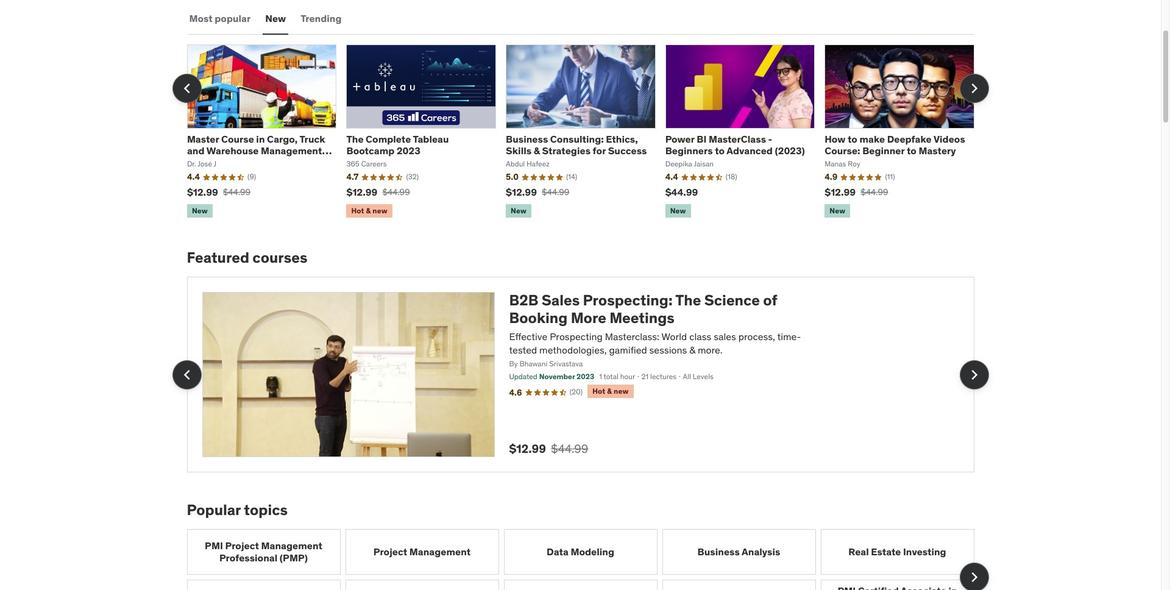Task type: locate. For each thing, give the bounding box(es) containing it.
1 horizontal spatial project
[[374, 546, 408, 558]]

1 vertical spatial &
[[690, 344, 696, 356]]

course:
[[825, 145, 861, 157]]

more
[[571, 309, 607, 327]]

business consulting: ethics, skills & strategies for success link
[[506, 133, 647, 157]]

0 vertical spatial next image
[[965, 79, 985, 98]]

power bi masterclass - beginners to advanced (2023)
[[666, 133, 806, 157]]

advanced
[[727, 145, 773, 157]]

1 previous image from the top
[[177, 79, 197, 98]]

2023 left 1
[[577, 372, 595, 381]]

all
[[683, 372, 692, 381]]

by
[[510, 360, 518, 369]]

sales
[[542, 291, 580, 310]]

the complete tableau bootcamp 2023
[[347, 133, 449, 157]]

to left mastery
[[908, 145, 917, 157]]

& right skills
[[534, 145, 540, 157]]

0 vertical spatial the
[[347, 133, 364, 145]]

next image
[[965, 365, 985, 385]]

0 horizontal spatial project
[[225, 540, 259, 552]]

1 vertical spatial the
[[676, 291, 702, 310]]

1 horizontal spatial the
[[676, 291, 702, 310]]

2023 right bootcamp
[[397, 145, 421, 157]]

time-
[[778, 330, 802, 343]]

power
[[666, 133, 695, 145]]

how to make deepfake videos course: beginner to mastery
[[825, 133, 966, 157]]

$12.99
[[510, 442, 546, 456]]

0 horizontal spatial &
[[534, 145, 540, 157]]

hot & new
[[593, 387, 629, 396]]

pmi project management professional (pmp)
[[205, 540, 323, 564]]

real estate investing link
[[821, 529, 975, 575]]

0 vertical spatial &
[[534, 145, 540, 157]]

0 vertical spatial 2023
[[397, 145, 421, 157]]

(20)
[[570, 387, 583, 396]]

carousel element containing pmi project management professional (pmp)
[[187, 529, 990, 590]]

to right bi
[[715, 145, 725, 157]]

0 vertical spatial previous image
[[177, 79, 197, 98]]

in
[[256, 133, 265, 145]]

2 next image from the top
[[965, 568, 985, 588]]

data modeling
[[547, 546, 615, 558]]

beginner
[[863, 145, 905, 157]]

data modeling link
[[504, 529, 658, 575]]

management inside "master course in cargo, truck and warehouse management 2.0"
[[261, 145, 322, 157]]

hour
[[621, 372, 636, 381]]

project
[[225, 540, 259, 552], [374, 546, 408, 558]]

professional
[[219, 552, 278, 564]]

the left complete on the top of the page
[[347, 133, 364, 145]]

1 vertical spatial business
[[698, 546, 740, 558]]

0 vertical spatial carousel element
[[172, 44, 990, 220]]

4.6
[[510, 387, 522, 398]]

course
[[221, 133, 254, 145]]

pmi
[[205, 540, 223, 552]]

master
[[187, 133, 219, 145]]

0 horizontal spatial 2023
[[397, 145, 421, 157]]

1 horizontal spatial &
[[608, 387, 612, 396]]

featured courses
[[187, 248, 308, 267]]

business left analysis
[[698, 546, 740, 558]]

business left consulting:
[[506, 133, 548, 145]]

carousel element
[[172, 44, 990, 220], [172, 277, 990, 473], [187, 529, 990, 590]]

power bi masterclass - beginners to advanced (2023) link
[[666, 133, 806, 157]]

carousel element containing b2b sales prospecting: the science of booking more meetings
[[172, 277, 990, 473]]

most
[[189, 12, 213, 25]]

featured
[[187, 248, 249, 267]]

0 horizontal spatial the
[[347, 133, 364, 145]]

2023
[[397, 145, 421, 157], [577, 372, 595, 381]]

& right hot
[[608, 387, 612, 396]]

investing
[[904, 546, 947, 558]]

1 vertical spatial next image
[[965, 568, 985, 588]]

previous image
[[177, 79, 197, 98], [177, 365, 197, 385]]

november
[[540, 372, 575, 381]]

business for business analysis
[[698, 546, 740, 558]]

1 vertical spatial previous image
[[177, 365, 197, 385]]

of
[[764, 291, 778, 310]]

project inside project management link
[[374, 546, 408, 558]]

prospecting:
[[583, 291, 673, 310]]

for
[[593, 145, 606, 157]]

1 total hour
[[600, 372, 636, 381]]

1 vertical spatial carousel element
[[172, 277, 990, 473]]

hot
[[593, 387, 606, 396]]

2.0
[[187, 156, 202, 169]]

1 horizontal spatial 2023
[[577, 372, 595, 381]]

carousel element for popular topics
[[187, 529, 990, 590]]

2 vertical spatial carousel element
[[187, 529, 990, 590]]

master course in cargo, truck and warehouse management 2.0
[[187, 133, 325, 169]]

and
[[187, 145, 205, 157]]

2 horizontal spatial &
[[690, 344, 696, 356]]

to right how
[[848, 133, 858, 145]]

(pmp)
[[280, 552, 308, 564]]

modeling
[[571, 546, 615, 558]]

carousel element for featured courses
[[172, 277, 990, 473]]

the up the class
[[676, 291, 702, 310]]

b2b sales prospecting: the science of booking more meetings effective prospecting masterclass: world class sales process, time- tested methodologies, gamified sessions & more. by bhawani srivastava
[[510, 291, 802, 369]]

srivastava
[[550, 360, 583, 369]]

popular
[[187, 501, 241, 520]]

-
[[769, 133, 773, 145]]

deepfake
[[888, 133, 932, 145]]

0 vertical spatial business
[[506, 133, 548, 145]]

0 horizontal spatial to
[[715, 145, 725, 157]]

project inside 'pmi project management professional (pmp)'
[[225, 540, 259, 552]]

consulting:
[[551, 133, 604, 145]]

&
[[534, 145, 540, 157], [690, 344, 696, 356], [608, 387, 612, 396]]

business for business consulting: ethics, skills & strategies for success
[[506, 133, 548, 145]]

class
[[690, 330, 712, 343]]

1 vertical spatial 2023
[[577, 372, 595, 381]]

next image
[[965, 79, 985, 98], [965, 568, 985, 588]]

new
[[265, 12, 286, 25]]

new button
[[263, 4, 289, 33]]

popular topics
[[187, 501, 288, 520]]

1
[[600, 372, 602, 381]]

masterclass:
[[605, 330, 660, 343]]

the inside b2b sales prospecting: the science of booking more meetings effective prospecting masterclass: world class sales process, time- tested methodologies, gamified sessions & more. by bhawani srivastava
[[676, 291, 702, 310]]

1 horizontal spatial business
[[698, 546, 740, 558]]

& down the class
[[690, 344, 696, 356]]

management inside 'pmi project management professional (pmp)'
[[261, 540, 323, 552]]

0 horizontal spatial business
[[506, 133, 548, 145]]

analysis
[[742, 546, 781, 558]]

the inside the complete tableau bootcamp 2023
[[347, 133, 364, 145]]

lectures
[[651, 372, 677, 381]]

business inside business consulting: ethics, skills & strategies for success
[[506, 133, 548, 145]]



Task type: describe. For each thing, give the bounding box(es) containing it.
tableau
[[413, 133, 449, 145]]

strategies
[[543, 145, 591, 157]]

meetings
[[610, 309, 675, 327]]

more.
[[698, 344, 723, 356]]

complete
[[366, 133, 411, 145]]

2023 inside the complete tableau bootcamp 2023
[[397, 145, 421, 157]]

most popular
[[189, 12, 251, 25]]

$44.99
[[551, 442, 589, 456]]

real
[[849, 546, 870, 558]]

ethics,
[[606, 133, 638, 145]]

sales
[[714, 330, 737, 343]]

how to make deepfake videos course: beginner to mastery link
[[825, 133, 966, 157]]

& inside business consulting: ethics, skills & strategies for success
[[534, 145, 540, 157]]

process,
[[739, 330, 776, 343]]

pmi project management professional (pmp) link
[[187, 529, 341, 575]]

masterclass
[[709, 133, 767, 145]]

21 lectures
[[642, 372, 677, 381]]

make
[[860, 133, 886, 145]]

world
[[662, 330, 688, 343]]

business analysis link
[[663, 529, 816, 575]]

2 horizontal spatial to
[[908, 145, 917, 157]]

real estate investing
[[849, 546, 947, 558]]

skills
[[506, 145, 532, 157]]

levels
[[693, 372, 714, 381]]

tested
[[510, 344, 537, 356]]

most popular button
[[187, 4, 253, 33]]

warehouse
[[207, 145, 259, 157]]

prospecting
[[550, 330, 603, 343]]

courses
[[253, 248, 308, 267]]

& inside b2b sales prospecting: the science of booking more meetings effective prospecting masterclass: world class sales process, time- tested methodologies, gamified sessions & more. by bhawani srivastava
[[690, 344, 696, 356]]

b2b
[[510, 291, 539, 310]]

2 previous image from the top
[[177, 365, 197, 385]]

project management link
[[345, 529, 499, 575]]

bootcamp
[[347, 145, 395, 157]]

sessions
[[650, 344, 688, 356]]

21
[[642, 372, 649, 381]]

updated
[[510, 372, 538, 381]]

truck
[[300, 133, 325, 145]]

data
[[547, 546, 569, 558]]

cargo,
[[267, 133, 298, 145]]

topics
[[244, 501, 288, 520]]

the complete tableau bootcamp 2023 link
[[347, 133, 449, 157]]

effective
[[510, 330, 548, 343]]

all levels
[[683, 372, 714, 381]]

beginners
[[666, 145, 713, 157]]

1 horizontal spatial to
[[848, 133, 858, 145]]

estate
[[872, 546, 902, 558]]

project management
[[374, 546, 471, 558]]

booking
[[510, 309, 568, 327]]

carousel element containing master course in cargo, truck and warehouse management 2.0
[[172, 44, 990, 220]]

science
[[705, 291, 761, 310]]

how
[[825, 133, 846, 145]]

new
[[614, 387, 629, 396]]

business analysis
[[698, 546, 781, 558]]

1 next image from the top
[[965, 79, 985, 98]]

master course in cargo, truck and warehouse management 2.0 link
[[187, 133, 332, 169]]

bhawani
[[520, 360, 548, 369]]

management inside project management link
[[410, 546, 471, 558]]

trending button
[[298, 4, 344, 33]]

mastery
[[919, 145, 957, 157]]

methodologies,
[[540, 344, 607, 356]]

videos
[[934, 133, 966, 145]]

to inside power bi masterclass - beginners to advanced (2023)
[[715, 145, 725, 157]]

success
[[608, 145, 647, 157]]

bi
[[697, 133, 707, 145]]

2 vertical spatial &
[[608, 387, 612, 396]]

(2023)
[[775, 145, 806, 157]]

business consulting: ethics, skills & strategies for success
[[506, 133, 647, 157]]



Task type: vqa. For each thing, say whether or not it's contained in the screenshot.
"Data Modeling"
yes



